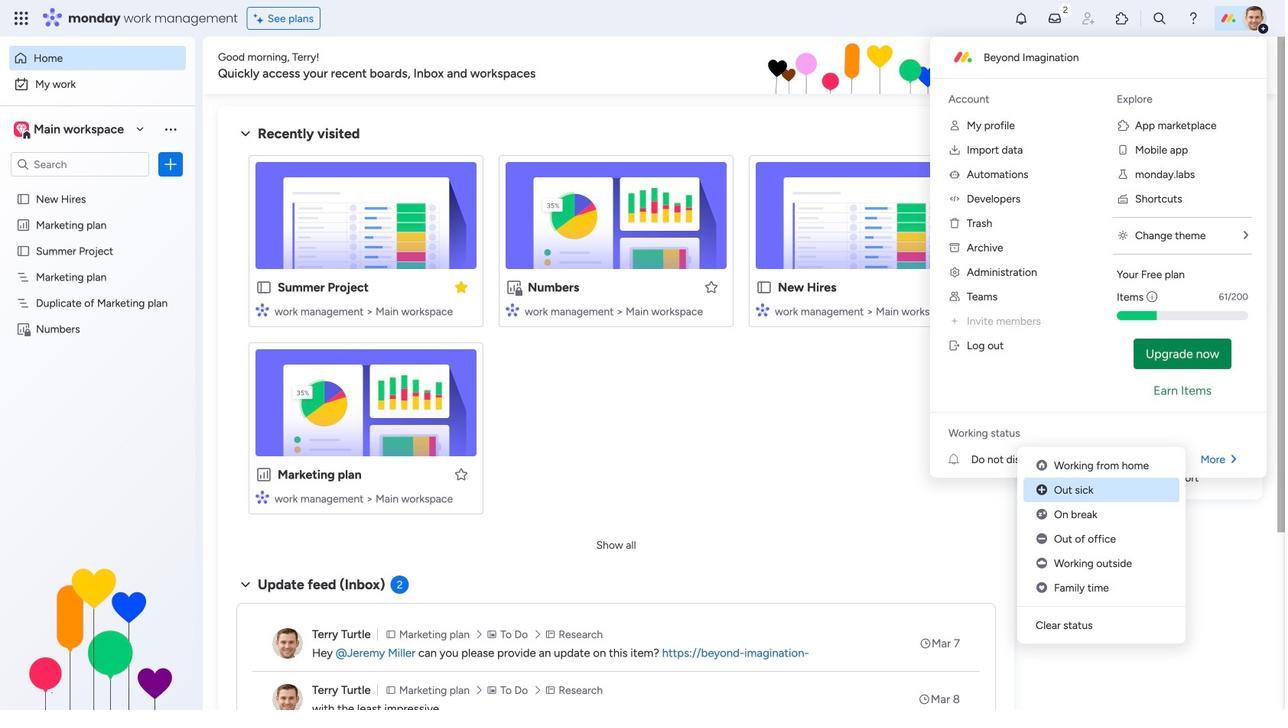 Task type: locate. For each thing, give the bounding box(es) containing it.
monday.labs image
[[1117, 168, 1130, 181]]

2 terry turtle image from the top
[[272, 685, 303, 711]]

2 horizontal spatial public board image
[[756, 279, 773, 296]]

mobile app image
[[1117, 144, 1130, 156]]

lottie animation image
[[600, 37, 1030, 95], [0, 556, 195, 711]]

1 vertical spatial terry turtle image
[[272, 685, 303, 711]]

0 horizontal spatial lottie animation image
[[0, 556, 195, 711]]

0 horizontal spatial add to favorites image
[[704, 280, 719, 295]]

1 vertical spatial option
[[9, 72, 186, 96]]

public board image
[[16, 192, 31, 206]]

remove from favorites image
[[454, 280, 469, 295]]

teams image
[[949, 291, 961, 303]]

close update feed (inbox) image
[[236, 576, 255, 595]]

list box
[[0, 183, 195, 549]]

list arrow image
[[1232, 454, 1237, 465]]

menu
[[1018, 448, 1186, 644]]

0 vertical spatial lottie animation element
[[600, 37, 1030, 95]]

1 horizontal spatial public dashboard image
[[256, 467, 272, 484]]

notifications image
[[1014, 11, 1029, 26]]

see plans image
[[254, 10, 268, 27]]

working status outside image
[[1037, 558, 1048, 571]]

0 vertical spatial terry turtle image
[[272, 629, 303, 660]]

option
[[9, 46, 186, 70], [9, 72, 186, 96], [0, 185, 195, 188]]

quick search results list box
[[236, 143, 996, 533]]

automations image
[[949, 168, 961, 181]]

0 vertical spatial public dashboard image
[[16, 218, 31, 232]]

0 vertical spatial private dashboard image
[[506, 279, 523, 296]]

0 vertical spatial lottie animation image
[[600, 37, 1030, 95]]

options image
[[163, 157, 178, 172]]

lottie animation element
[[600, 37, 1030, 95], [0, 556, 195, 711]]

help center element
[[1033, 439, 1263, 500]]

search everything image
[[1153, 11, 1168, 26]]

1 horizontal spatial add to favorites image
[[954, 280, 970, 295]]

my profile image
[[949, 119, 961, 132]]

workspace selection element
[[11, 102, 132, 156]]

terry turtle image
[[272, 629, 303, 660], [272, 685, 303, 711]]

1 vertical spatial private dashboard image
[[16, 322, 31, 337]]

public dashboard image
[[16, 218, 31, 232], [256, 467, 272, 484]]

shortcuts image
[[1117, 193, 1130, 205]]

1 horizontal spatial lottie animation element
[[600, 37, 1030, 95]]

add to favorites image
[[454, 467, 469, 483]]

1 vertical spatial lottie animation element
[[0, 556, 195, 711]]

1 horizontal spatial public board image
[[256, 279, 272, 296]]

working status ooo image
[[1037, 533, 1048, 546]]

0 horizontal spatial private dashboard image
[[16, 322, 31, 337]]

1 vertical spatial public dashboard image
[[256, 467, 272, 484]]

working status wfh image
[[1037, 460, 1048, 473]]

invite members image
[[949, 315, 961, 328]]

component image
[[756, 303, 770, 317]]

2 image
[[1059, 1, 1073, 18]]

getting started element
[[1033, 365, 1263, 427]]

1 vertical spatial lottie animation image
[[0, 556, 195, 711]]

public board image
[[16, 244, 31, 259], [256, 279, 272, 296], [756, 279, 773, 296]]

add to favorites image
[[704, 280, 719, 295], [954, 280, 970, 295]]

0 horizontal spatial public dashboard image
[[16, 218, 31, 232]]

private dashboard image
[[506, 279, 523, 296], [16, 322, 31, 337]]

1 terry turtle image from the top
[[272, 629, 303, 660]]

menu item
[[949, 312, 1081, 331]]



Task type: vqa. For each thing, say whether or not it's contained in the screenshot.
first Public board icon from the top of the page
no



Task type: describe. For each thing, give the bounding box(es) containing it.
templates image image
[[1047, 116, 1249, 221]]

log out image
[[949, 340, 961, 352]]

select product image
[[14, 11, 29, 26]]

Search in workspace field
[[32, 156, 128, 173]]

help image
[[1186, 11, 1202, 26]]

archive image
[[949, 242, 961, 254]]

v2 user feedback image
[[1046, 57, 1057, 74]]

2 add to favorites image from the left
[[954, 280, 970, 295]]

menu image
[[163, 122, 178, 137]]

terry turtle image
[[1243, 6, 1267, 31]]

working status on break image
[[1037, 509, 1048, 522]]

developers image
[[949, 193, 961, 205]]

0 horizontal spatial lottie animation element
[[0, 556, 195, 711]]

monday marketplace image
[[1115, 11, 1130, 26]]

administration image
[[949, 266, 961, 279]]

1 add to favorites image from the left
[[704, 280, 719, 295]]

v2 info image
[[1147, 289, 1158, 305]]

change theme image
[[1117, 230, 1130, 242]]

trash image
[[949, 217, 961, 230]]

2 vertical spatial option
[[0, 185, 195, 188]]

0 vertical spatial option
[[9, 46, 186, 70]]

v2 surfce notifications image
[[949, 452, 972, 468]]

public board image for 1st add to favorites image from right
[[756, 279, 773, 296]]

1 horizontal spatial lottie animation image
[[600, 37, 1030, 95]]

2 element
[[391, 576, 409, 595]]

update feed image
[[1048, 11, 1063, 26]]

close recently visited image
[[236, 125, 255, 143]]

0 horizontal spatial public board image
[[16, 244, 31, 259]]

list arrow image
[[1244, 230, 1249, 241]]

import data image
[[949, 144, 961, 156]]

1 horizontal spatial private dashboard image
[[506, 279, 523, 296]]

working status sick image
[[1037, 484, 1048, 497]]

public board image for remove from favorites image
[[256, 279, 272, 296]]

working status family image
[[1037, 582, 1048, 595]]



